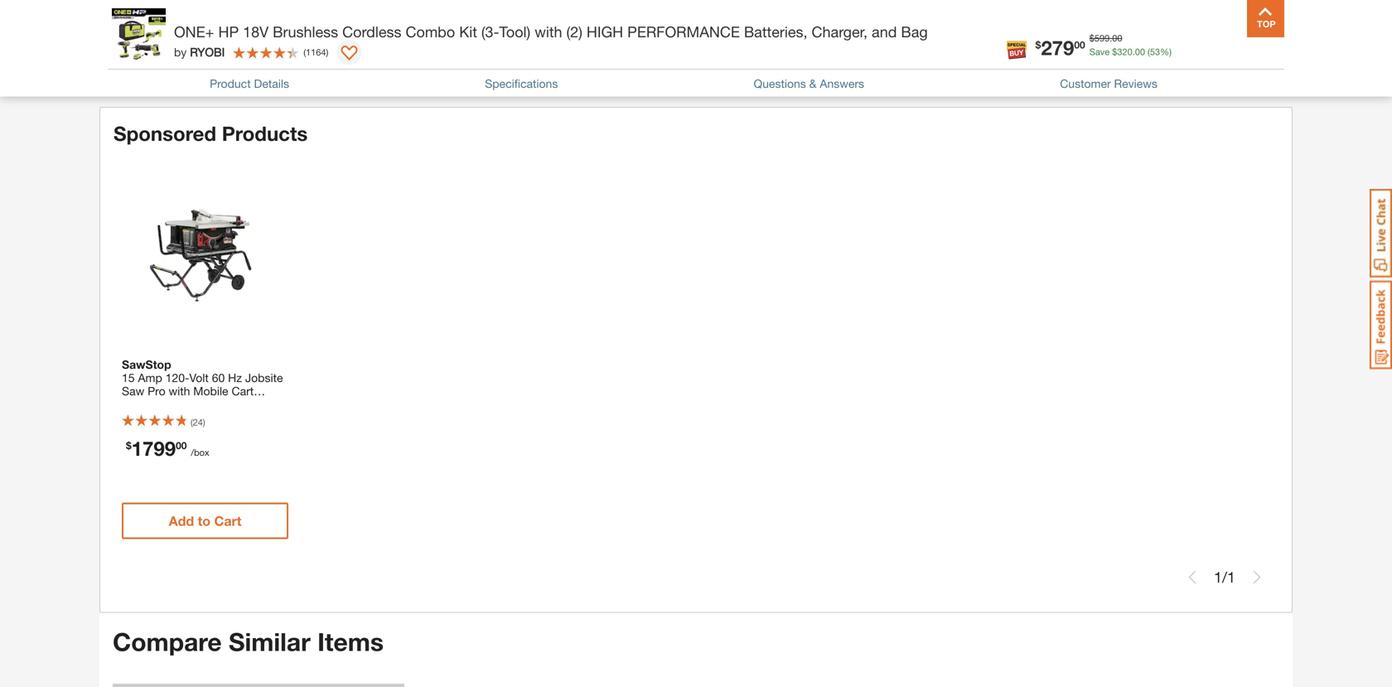 Task type: describe. For each thing, give the bounding box(es) containing it.
with inside sawstop 15 amp 120-volt 60 hz jobsite saw pro with mobile cart assembly
[[169, 384, 190, 398]]

amp
[[138, 371, 162, 385]]

to right (2)
[[594, 17, 607, 33]]

18v
[[243, 23, 269, 41]]

add up questions
[[761, 17, 786, 33]]

products
[[222, 121, 308, 145]]

questions
[[754, 77, 806, 90]]

) for ( 24 )
[[203, 417, 205, 428]]

volt
[[189, 371, 209, 385]]

cart inside sawstop 15 amp 120-volt 60 hz jobsite saw pro with mobile cart assembly
[[232, 384, 254, 398]]

$ for 599
[[1090, 33, 1095, 44]]

one+
[[174, 23, 214, 41]]

$ 599 . 00 save $ 320 . 00 ( 53 %)
[[1090, 33, 1172, 57]]

sponsored
[[114, 121, 216, 145]]

00 inside $ 279 00
[[1075, 39, 1086, 51]]

/ for 1
[[1223, 568, 1228, 586]]

next slide image
[[1252, 66, 1265, 80]]

1 for 1 / 1
[[1214, 568, 1223, 586]]

1164
[[306, 47, 326, 57]]

assembly
[[122, 397, 172, 411]]

bag
[[901, 23, 928, 41]]

(2)
[[567, 23, 583, 41]]

display image
[[341, 46, 358, 62]]

15 amp 120-volt 60 hz jobsite saw pro with mobile cart assembly image
[[114, 162, 297, 346]]

jobsite
[[245, 371, 283, 385]]

to left charger,
[[790, 17, 803, 33]]

similar
[[229, 627, 311, 657]]

&
[[810, 77, 817, 90]]

this is the first slide image for 1 / 3
[[1187, 66, 1200, 80]]

0 vertical spatial with
[[535, 23, 562, 41]]

00 left 53 at the right of the page
[[1135, 46, 1146, 57]]

00 inside $ 1799 00 /box
[[176, 440, 187, 451]]

batteries,
[[744, 23, 808, 41]]

/box
[[191, 447, 209, 458]]

brushless
[[273, 23, 338, 41]]

hp
[[218, 23, 239, 41]]

save
[[1090, 46, 1110, 57]]

add up by
[[174, 17, 199, 33]]

add right tool)
[[565, 17, 591, 33]]

add left combo
[[370, 17, 395, 33]]

$ 1799 00 /box
[[126, 436, 209, 460]]

high
[[587, 23, 624, 41]]

to left the kit
[[399, 17, 412, 33]]

) for ( 1164 )
[[326, 47, 329, 57]]

items
[[318, 627, 384, 657]]

3
[[1228, 64, 1237, 82]]

00 right the 599 at the right of page
[[1113, 33, 1123, 44]]

$ 279 00
[[1036, 36, 1086, 59]]

( 24 )
[[191, 417, 205, 428]]

saw
[[122, 384, 144, 398]]

( for ( 24 )
[[191, 417, 193, 428]]

product
[[210, 77, 251, 90]]

hz
[[228, 371, 242, 385]]

pro
[[148, 384, 165, 398]]

top button
[[1248, 0, 1285, 37]]



Task type: vqa. For each thing, say whether or not it's contained in the screenshot.
Learn More
no



Task type: locate. For each thing, give the bounding box(es) containing it.
add
[[174, 17, 199, 33], [370, 17, 395, 33], [565, 17, 591, 33], [761, 17, 786, 33], [169, 513, 194, 529]]

sponsored products
[[114, 121, 308, 145]]

tool)
[[499, 23, 531, 41]]

0 horizontal spatial )
[[203, 417, 205, 428]]

15
[[122, 371, 135, 385]]

1 vertical spatial /
[[1223, 568, 1228, 586]]

add to cart
[[174, 17, 247, 33], [370, 17, 443, 33], [565, 17, 638, 33], [761, 17, 834, 33], [169, 513, 242, 529]]

60
[[212, 371, 225, 385]]

(3-
[[482, 23, 499, 41]]

1
[[1215, 64, 1224, 82], [1214, 568, 1223, 586], [1228, 568, 1236, 586]]

add down /box
[[169, 513, 194, 529]]

compare similar items
[[113, 627, 384, 657]]

to
[[203, 17, 216, 33], [399, 17, 412, 33], [594, 17, 607, 33], [790, 17, 803, 33], [198, 513, 211, 529]]

performance
[[628, 23, 740, 41]]

$ up "save"
[[1090, 33, 1095, 44]]

/
[[1224, 64, 1228, 82], [1223, 568, 1228, 586]]

specifications
[[485, 77, 558, 90]]

sawstop
[[122, 358, 171, 371]]

and
[[872, 23, 897, 41]]

by
[[174, 45, 187, 59]]

%)
[[1161, 46, 1172, 57]]

1 vertical spatial with
[[169, 384, 190, 398]]

1 vertical spatial .
[[1133, 46, 1135, 57]]

this is the last slide image
[[1251, 571, 1264, 584]]

questions & answers button
[[754, 75, 865, 92], [754, 75, 865, 92]]

120-
[[166, 371, 189, 385]]

$ right "save"
[[1113, 46, 1118, 57]]

charger,
[[812, 23, 868, 41]]

( inside $ 599 . 00 save $ 320 . 00 ( 53 %)
[[1148, 46, 1150, 57]]

$ for 1799
[[126, 440, 132, 451]]

1 for 1 / 3
[[1215, 64, 1224, 82]]

2 horizontal spatial (
[[1148, 46, 1150, 57]]

.
[[1110, 33, 1113, 44], [1133, 46, 1135, 57]]

product details button
[[210, 75, 289, 92], [210, 75, 289, 92]]

ryobi
[[190, 45, 225, 59]]

( for ( 1164 )
[[304, 47, 306, 57]]

compare
[[113, 627, 222, 657]]

1 / 1
[[1214, 568, 1236, 586]]

00
[[1113, 33, 1123, 44], [1075, 39, 1086, 51], [1135, 46, 1146, 57], [176, 440, 187, 451]]

. up customer reviews
[[1110, 33, 1113, 44]]

279
[[1041, 36, 1075, 59]]

$ for 279
[[1036, 39, 1041, 51]]

1799
[[132, 436, 176, 460]]

by ryobi
[[174, 45, 225, 59]]

$ inside $ 279 00
[[1036, 39, 1041, 51]]

( 1164 )
[[304, 47, 329, 57]]

1 horizontal spatial )
[[326, 47, 329, 57]]

live chat image
[[1370, 189, 1393, 278]]

1 horizontal spatial .
[[1133, 46, 1135, 57]]

with
[[535, 23, 562, 41], [169, 384, 190, 398]]

) up /box
[[203, 417, 205, 428]]

details
[[254, 77, 289, 90]]

with right pro in the bottom left of the page
[[169, 384, 190, 398]]

) left display icon
[[326, 47, 329, 57]]

with left (2)
[[535, 23, 562, 41]]

customer reviews
[[1060, 77, 1158, 90]]

feedback link image
[[1370, 280, 1393, 370]]

cart
[[220, 17, 247, 33], [415, 17, 443, 33], [611, 17, 638, 33], [807, 17, 834, 33], [232, 384, 254, 398], [214, 513, 242, 529]]

$ down assembly
[[126, 440, 132, 451]]

add to cart button
[[128, 7, 293, 43], [323, 7, 489, 43], [519, 7, 685, 43], [715, 7, 880, 43], [122, 503, 288, 539]]

answers
[[820, 77, 865, 90]]

$ left "save"
[[1036, 39, 1041, 51]]

cordless
[[342, 23, 402, 41]]

1 / 3
[[1215, 64, 1237, 82]]

599
[[1095, 33, 1110, 44]]

( down brushless at top left
[[304, 47, 306, 57]]

. left 53 at the right of the page
[[1133, 46, 1135, 57]]

combo
[[406, 23, 455, 41]]

)
[[326, 47, 329, 57], [203, 417, 205, 428]]

sawstop 15 amp 120-volt 60 hz jobsite saw pro with mobile cart assembly
[[122, 358, 283, 411]]

1 horizontal spatial (
[[304, 47, 306, 57]]

53
[[1150, 46, 1161, 57]]

specifications button
[[485, 75, 558, 92], [485, 75, 558, 92]]

/ left this is the last slide image on the right of page
[[1223, 568, 1228, 586]]

to down /box
[[198, 513, 211, 529]]

reviews
[[1115, 77, 1158, 90]]

product image image
[[112, 8, 166, 62]]

this is the first slide image left 1 / 3
[[1187, 66, 1200, 80]]

this is the first slide image for 1 / 1
[[1186, 571, 1199, 584]]

0 vertical spatial this is the first slide image
[[1187, 66, 1200, 80]]

/ left next slide 'icon'
[[1224, 64, 1228, 82]]

0 horizontal spatial .
[[1110, 33, 1113, 44]]

$
[[1090, 33, 1095, 44], [1036, 39, 1041, 51], [1113, 46, 1118, 57], [126, 440, 132, 451]]

0 horizontal spatial with
[[169, 384, 190, 398]]

this is the first slide image left the "1 / 1"
[[1186, 571, 1199, 584]]

mobile
[[193, 384, 228, 398]]

( up /box
[[191, 417, 193, 428]]

1 horizontal spatial with
[[535, 23, 562, 41]]

(
[[1148, 46, 1150, 57], [304, 47, 306, 57], [191, 417, 193, 428]]

24
[[193, 417, 203, 428]]

questions & answers
[[754, 77, 865, 90]]

kit
[[459, 23, 477, 41]]

0 vertical spatial .
[[1110, 33, 1113, 44]]

customer
[[1060, 77, 1111, 90]]

00 left "save"
[[1075, 39, 1086, 51]]

0 vertical spatial )
[[326, 47, 329, 57]]

/ for 3
[[1224, 64, 1228, 82]]

customer reviews button
[[1060, 75, 1158, 92], [1060, 75, 1158, 92]]

one+ hp 18v brushless cordless combo kit (3-tool) with (2) high performance batteries, charger, and bag
[[174, 23, 928, 41]]

( left %)
[[1148, 46, 1150, 57]]

00 left /box
[[176, 440, 187, 451]]

this is the first slide image
[[1187, 66, 1200, 80], [1186, 571, 1199, 584]]

$ inside $ 1799 00 /box
[[126, 440, 132, 451]]

product details
[[210, 77, 289, 90]]

0 horizontal spatial (
[[191, 417, 193, 428]]

320
[[1118, 46, 1133, 57]]

1 vertical spatial )
[[203, 417, 205, 428]]

to left hp
[[203, 17, 216, 33]]

1 vertical spatial this is the first slide image
[[1186, 571, 1199, 584]]

0 vertical spatial /
[[1224, 64, 1228, 82]]



